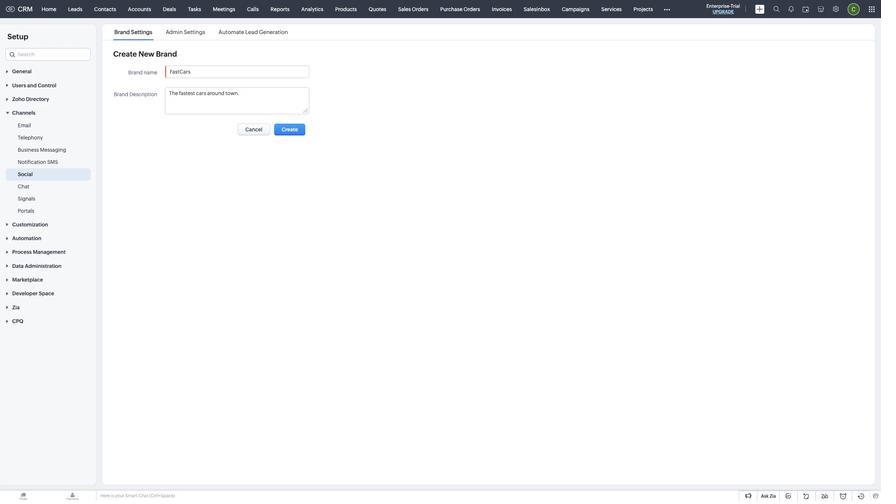 Task type: vqa. For each thing, say whether or not it's contained in the screenshot.
tree
no



Task type: describe. For each thing, give the bounding box(es) containing it.
create for create
[[282, 127, 298, 133]]

crm
[[18, 5, 33, 13]]

cancel button
[[238, 124, 270, 136]]

zoho directory button
[[0, 92, 96, 106]]

products
[[335, 6, 357, 12]]

1 vertical spatial chat
[[139, 494, 149, 499]]

admin settings link
[[165, 29, 206, 35]]

crm link
[[6, 5, 33, 13]]

name
[[144, 70, 157, 76]]

marketplace
[[12, 277, 43, 283]]

create new brand
[[113, 50, 177, 58]]

users and control button
[[0, 78, 96, 92]]

brand for settings
[[114, 29, 130, 35]]

home
[[42, 6, 56, 12]]

new
[[139, 50, 154, 58]]

calls link
[[241, 0, 265, 18]]

sales
[[399, 6, 411, 12]]

developer
[[12, 291, 38, 297]]

tasks link
[[182, 0, 207, 18]]

automate lead generation
[[219, 29, 288, 35]]

automation button
[[0, 231, 96, 245]]

analytics link
[[296, 0, 330, 18]]

deals link
[[157, 0, 182, 18]]

notification
[[18, 159, 46, 165]]

settings for brand settings
[[131, 29, 152, 35]]

quotes
[[369, 6, 387, 12]]

enterprise-
[[707, 3, 731, 9]]

general button
[[0, 64, 96, 78]]

channels region
[[0, 120, 96, 218]]

purchase orders
[[441, 6, 480, 12]]

(ctrl+space)
[[149, 494, 175, 499]]

cancel
[[246, 127, 263, 133]]

contacts link
[[88, 0, 122, 18]]

tasks
[[188, 6, 201, 12]]

projects
[[634, 6, 654, 12]]

email link
[[18, 122, 31, 129]]

quotes link
[[363, 0, 393, 18]]

brand settings
[[114, 29, 152, 35]]

invoices link
[[486, 0, 518, 18]]

portals link
[[18, 208, 34, 215]]

process management
[[12, 249, 66, 255]]

cpq button
[[0, 314, 96, 328]]

search element
[[770, 0, 785, 18]]

leads link
[[62, 0, 88, 18]]

process management button
[[0, 245, 96, 259]]

ask zia
[[762, 494, 777, 499]]

zoho
[[12, 96, 25, 102]]

profile element
[[844, 0, 865, 18]]

social
[[18, 172, 33, 178]]

business messaging
[[18, 147, 66, 153]]

signals image
[[789, 6, 794, 12]]

meetings
[[213, 6, 235, 12]]

automation
[[12, 236, 41, 242]]

administration
[[25, 263, 62, 269]]

orders for sales orders
[[412, 6, 429, 12]]

sales orders
[[399, 6, 429, 12]]

your
[[115, 494, 124, 499]]

enterprise-trial upgrade
[[707, 3, 741, 14]]

channels
[[12, 110, 35, 116]]

business messaging link
[[18, 146, 66, 154]]

brand for name
[[128, 70, 143, 76]]

campaigns
[[562, 6, 590, 12]]

create menu element
[[751, 0, 770, 18]]

zia button
[[0, 301, 96, 314]]

notification sms link
[[18, 159, 58, 166]]

campaigns link
[[556, 0, 596, 18]]

automate lead generation link
[[218, 29, 289, 35]]

trial
[[731, 3, 741, 9]]

invoices
[[492, 6, 512, 12]]

profile image
[[849, 3, 860, 15]]

data administration
[[12, 263, 62, 269]]

business
[[18, 147, 39, 153]]



Task type: locate. For each thing, give the bounding box(es) containing it.
contacts
[[94, 6, 116, 12]]

0 horizontal spatial create
[[113, 50, 137, 58]]

marketplace button
[[0, 273, 96, 287]]

portals
[[18, 208, 34, 214]]

home link
[[36, 0, 62, 18]]

accounts link
[[122, 0, 157, 18]]

zia right ask on the bottom right of page
[[770, 494, 777, 499]]

products link
[[330, 0, 363, 18]]

chat link
[[18, 183, 29, 191]]

management
[[33, 249, 66, 255]]

customization button
[[0, 218, 96, 231]]

admin settings
[[166, 29, 205, 35]]

brand right new
[[156, 50, 177, 58]]

users
[[12, 82, 26, 88]]

directory
[[26, 96, 49, 102]]

accounts
[[128, 6, 151, 12]]

sms
[[47, 159, 58, 165]]

developer space
[[12, 291, 54, 297]]

analytics
[[302, 6, 324, 12]]

services link
[[596, 0, 628, 18]]

users and control
[[12, 82, 56, 88]]

services
[[602, 6, 622, 12]]

0 vertical spatial create
[[113, 50, 137, 58]]

2 orders from the left
[[464, 6, 480, 12]]

projects link
[[628, 0, 660, 18]]

orders for purchase orders
[[464, 6, 480, 12]]

and
[[27, 82, 37, 88]]

Search text field
[[6, 49, 90, 60]]

brand left name
[[128, 70, 143, 76]]

purchase orders link
[[435, 0, 486, 18]]

create menu image
[[756, 5, 765, 14]]

data administration button
[[0, 259, 96, 273]]

messaging
[[40, 147, 66, 153]]

chat down social
[[18, 184, 29, 190]]

description
[[129, 91, 157, 97]]

None text field
[[165, 88, 309, 114]]

orders
[[412, 6, 429, 12], [464, 6, 480, 12]]

reports
[[271, 6, 290, 12]]

zia up cpq
[[12, 305, 20, 311]]

purchase
[[441, 6, 463, 12]]

brand description
[[114, 91, 157, 97]]

process
[[12, 249, 32, 255]]

1 horizontal spatial settings
[[184, 29, 205, 35]]

generation
[[259, 29, 288, 35]]

None text field
[[165, 66, 309, 78]]

automate
[[219, 29, 244, 35]]

0 horizontal spatial chat
[[18, 184, 29, 190]]

upgrade
[[713, 9, 734, 14]]

search image
[[774, 6, 780, 12]]

brand down contacts link
[[114, 29, 130, 35]]

control
[[38, 82, 56, 88]]

orders right sales
[[412, 6, 429, 12]]

chats image
[[0, 491, 47, 501]]

general
[[12, 69, 32, 75]]

1 vertical spatial create
[[282, 127, 298, 133]]

1 horizontal spatial create
[[282, 127, 298, 133]]

zoho directory
[[12, 96, 49, 102]]

1 horizontal spatial chat
[[139, 494, 149, 499]]

salesinbox
[[524, 6, 551, 12]]

create for create new brand
[[113, 50, 137, 58]]

settings
[[131, 29, 152, 35], [184, 29, 205, 35]]

sales orders link
[[393, 0, 435, 18]]

0 vertical spatial zia
[[12, 305, 20, 311]]

chat
[[18, 184, 29, 190], [139, 494, 149, 499]]

create inside button
[[282, 127, 298, 133]]

reports link
[[265, 0, 296, 18]]

leads
[[68, 6, 82, 12]]

settings right admin
[[184, 29, 205, 35]]

channels button
[[0, 106, 96, 120]]

customization
[[12, 222, 48, 228]]

list containing brand settings
[[108, 24, 295, 40]]

1 horizontal spatial orders
[[464, 6, 480, 12]]

deals
[[163, 6, 176, 12]]

developer space button
[[0, 287, 96, 301]]

1 orders from the left
[[412, 6, 429, 12]]

email
[[18, 123, 31, 129]]

brand name
[[128, 70, 157, 76]]

smart
[[125, 494, 138, 499]]

settings up create new brand
[[131, 29, 152, 35]]

0 horizontal spatial orders
[[412, 6, 429, 12]]

lead
[[245, 29, 258, 35]]

create left new
[[113, 50, 137, 58]]

telephony link
[[18, 134, 43, 142]]

create button
[[274, 124, 306, 136]]

ask
[[762, 494, 769, 499]]

0 horizontal spatial zia
[[12, 305, 20, 311]]

social link
[[18, 171, 33, 178]]

0 vertical spatial chat
[[18, 184, 29, 190]]

1 settings from the left
[[131, 29, 152, 35]]

signals element
[[785, 0, 799, 18]]

brand left description
[[114, 91, 128, 97]]

salesinbox link
[[518, 0, 556, 18]]

notification sms
[[18, 159, 58, 165]]

0 horizontal spatial settings
[[131, 29, 152, 35]]

space
[[39, 291, 54, 297]]

brand for description
[[114, 91, 128, 97]]

calls
[[247, 6, 259, 12]]

zia inside 'dropdown button'
[[12, 305, 20, 311]]

chat inside channels "region"
[[18, 184, 29, 190]]

Other Modules field
[[660, 3, 675, 15]]

settings for admin settings
[[184, 29, 205, 35]]

calendar image
[[803, 6, 810, 12]]

create right cancel
[[282, 127, 298, 133]]

setup
[[7, 32, 28, 41]]

contacts image
[[49, 491, 96, 501]]

1 vertical spatial zia
[[770, 494, 777, 499]]

2 settings from the left
[[184, 29, 205, 35]]

meetings link
[[207, 0, 241, 18]]

admin
[[166, 29, 183, 35]]

signals
[[18, 196, 35, 202]]

chat right smart
[[139, 494, 149, 499]]

brand
[[114, 29, 130, 35], [156, 50, 177, 58], [128, 70, 143, 76], [114, 91, 128, 97]]

signals link
[[18, 195, 35, 203]]

1 horizontal spatial zia
[[770, 494, 777, 499]]

list
[[108, 24, 295, 40]]

orders right purchase
[[464, 6, 480, 12]]

None field
[[6, 48, 91, 61]]



